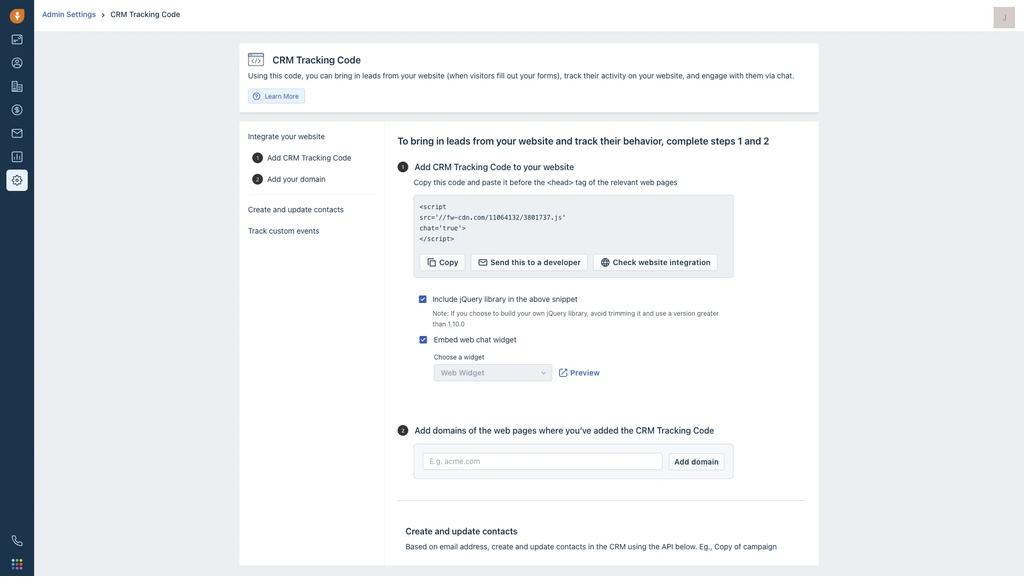 Task type: describe. For each thing, give the bounding box(es) containing it.
settings
[[66, 10, 96, 19]]

above
[[529, 295, 550, 304]]

add for add domains of the web pages where you've added the crm tracking code
[[415, 426, 431, 436]]

added
[[594, 426, 619, 436]]

trimming
[[609, 309, 635, 317]]

and right create
[[516, 542, 528, 551]]

0 horizontal spatial jquery
[[460, 295, 483, 304]]

a inside button
[[537, 258, 542, 267]]

add domain button
[[669, 454, 725, 471]]

the left 'using'
[[596, 542, 608, 551]]

contact for create contact
[[436, 566, 463, 575]]

crm up "code"
[[433, 162, 452, 172]]

0 horizontal spatial in
[[436, 135, 444, 146]]

0 horizontal spatial web
[[460, 335, 474, 344]]

admin settings link
[[42, 10, 98, 19]]

code
[[448, 178, 465, 187]]

use
[[656, 309, 667, 317]]

from
[[473, 135, 494, 146]]

and up custom
[[273, 205, 286, 214]]

relevant
[[611, 178, 638, 187]]

web widget button
[[434, 364, 553, 382]]

integrate your website
[[248, 132, 325, 141]]

the right before
[[534, 178, 545, 187]]

check website integration
[[613, 258, 711, 267]]

add for add crm tracking code
[[267, 153, 281, 162]]

include
[[433, 295, 458, 304]]

add crm tracking code to your website
[[415, 162, 574, 172]]

web
[[441, 368, 457, 377]]

and left track
[[556, 135, 573, 146]]

2 vertical spatial 1
[[402, 164, 404, 170]]

1 horizontal spatial pages
[[657, 178, 678, 187]]

events
[[297, 227, 319, 235]]

2 vertical spatial of
[[735, 542, 742, 551]]

where
[[539, 426, 564, 436]]

choose
[[434, 353, 457, 361]]

copy for copy this code and paste it before the <head> tag of the relevant web pages
[[414, 178, 432, 187]]

2 vertical spatial copy
[[715, 542, 733, 551]]

learn more
[[265, 92, 299, 100]]

track
[[248, 227, 267, 235]]

own
[[533, 309, 545, 317]]

add for add domain
[[675, 458, 690, 466]]

using
[[628, 542, 647, 551]]

and right "code"
[[467, 178, 480, 187]]

crm right the added
[[636, 426, 655, 436]]

contact for update contact
[[503, 566, 530, 575]]

bring
[[411, 135, 434, 146]]

website up <head>
[[543, 162, 574, 172]]

preview button
[[557, 364, 601, 382]]

api
[[662, 542, 674, 551]]

crm tracking code
[[111, 10, 180, 19]]

embed web chat widget
[[434, 335, 517, 344]]

2 horizontal spatial 2
[[764, 135, 770, 146]]

2 vertical spatial contacts
[[556, 542, 586, 551]]

learn more link
[[248, 89, 305, 104]]

add your domain
[[267, 175, 326, 184]]

to bring in leads from your website and track their behavior, complete steps 1 and 2
[[398, 135, 770, 146]]

E.g. acme.com text field
[[423, 453, 663, 470]]

steps
[[711, 135, 736, 146]]

add domain
[[675, 458, 719, 466]]

greater
[[697, 309, 719, 317]]

integrate
[[248, 132, 279, 141]]

admin
[[42, 10, 65, 19]]

crm down integrate your website
[[283, 153, 300, 162]]

phone element
[[6, 530, 28, 552]]

version
[[674, 309, 696, 317]]

eg.,
[[700, 542, 713, 551]]

freshworks switcher image
[[12, 559, 22, 570]]

this for code
[[434, 178, 446, 187]]

leads
[[447, 135, 471, 146]]

2 vertical spatial web
[[494, 426, 511, 436]]

behavior,
[[623, 135, 665, 146]]

1 horizontal spatial widget
[[493, 335, 517, 344]]

more
[[284, 92, 299, 100]]

based
[[406, 542, 427, 551]]

0 vertical spatial 1
[[738, 135, 743, 146]]

include jquery library in the above snippet
[[433, 295, 578, 304]]

complete
[[667, 135, 709, 146]]

this for to
[[512, 258, 526, 267]]

website inside button
[[639, 258, 668, 267]]

add domains of the web pages where you've added the crm tracking code
[[415, 426, 714, 436]]

than
[[433, 320, 446, 328]]

<head>
[[547, 178, 574, 187]]

domain inside button
[[692, 458, 719, 466]]

update
[[476, 566, 501, 575]]

0 vertical spatial update
[[288, 205, 312, 214]]

crm right settings
[[111, 10, 127, 19]]

1 horizontal spatial contacts
[[483, 526, 518, 537]]

the left relevant
[[598, 178, 609, 187]]

if
[[451, 309, 455, 317]]

copy this code and paste it before the <head> tag of the relevant web pages
[[414, 178, 678, 187]]

integration
[[670, 258, 711, 267]]

to for your
[[514, 162, 522, 172]]

choose a widget
[[434, 353, 485, 361]]

0 horizontal spatial it
[[503, 178, 508, 187]]

1 horizontal spatial create and update contacts
[[406, 526, 518, 537]]

note:
[[433, 309, 449, 317]]

you
[[457, 309, 468, 317]]

paste
[[482, 178, 501, 187]]

to for build
[[493, 309, 499, 317]]

the right domains
[[479, 426, 492, 436]]

build
[[501, 309, 516, 317]]

to inside button
[[528, 258, 535, 267]]

and right steps
[[745, 135, 762, 146]]

2 vertical spatial a
[[459, 353, 462, 361]]



Task type: vqa. For each thing, say whether or not it's contained in the screenshot.
ALL to the left
no



Task type: locate. For each thing, give the bounding box(es) containing it.
1 right steps
[[738, 135, 743, 146]]

create and update contacts up events
[[248, 205, 344, 214]]

on
[[429, 542, 438, 551]]

the left above
[[516, 295, 527, 304]]

create and update contacts up email
[[406, 526, 518, 537]]

contact down email
[[436, 566, 463, 575]]

create for based on email address, create and update contacts in the crm using the api below. eg., copy of campaign
[[406, 526, 433, 537]]

1 down integrate
[[256, 155, 259, 161]]

a left developer
[[537, 258, 542, 267]]

copy left "code"
[[414, 178, 432, 187]]

update right create
[[530, 542, 554, 551]]

create up based
[[406, 526, 433, 537]]

2 contact from the left
[[503, 566, 530, 575]]

1 vertical spatial copy
[[439, 258, 459, 267]]

learn
[[265, 92, 282, 100]]

1 vertical spatial a
[[668, 309, 672, 317]]

1 vertical spatial 2
[[256, 176, 259, 182]]

1 vertical spatial to
[[528, 258, 535, 267]]

1 horizontal spatial it
[[637, 309, 641, 317]]

of right tag
[[589, 178, 596, 187]]

0 vertical spatial create
[[248, 205, 271, 214]]

0 vertical spatial copy
[[414, 178, 432, 187]]

0 vertical spatial this
[[434, 178, 446, 187]]

jquery down snippet
[[547, 309, 567, 317]]

this
[[434, 178, 446, 187], [512, 258, 526, 267]]

contacts
[[314, 205, 344, 214], [483, 526, 518, 537], [556, 542, 586, 551]]

2 vertical spatial 2
[[401, 427, 405, 434]]

web right relevant
[[641, 178, 655, 187]]

1 vertical spatial jquery
[[547, 309, 567, 317]]

web
[[641, 178, 655, 187], [460, 335, 474, 344], [494, 426, 511, 436]]

domain
[[300, 175, 326, 184], [692, 458, 719, 466]]

and left use
[[643, 309, 654, 317]]

2 vertical spatial create
[[410, 566, 434, 575]]

pages right relevant
[[657, 178, 678, 187]]

a inside note: if you choose to build your own jquery library, avoid trimming it and use a version greater than 1.10.0
[[668, 309, 672, 317]]

web left chat
[[460, 335, 474, 344]]

phone image
[[12, 536, 22, 546]]

1 vertical spatial web
[[460, 335, 474, 344]]

this right send
[[512, 258, 526, 267]]

create
[[492, 542, 513, 551]]

a right use
[[668, 309, 672, 317]]

update
[[288, 205, 312, 214], [452, 526, 480, 537], [530, 542, 554, 551]]

2 horizontal spatial web
[[641, 178, 655, 187]]

2 horizontal spatial update
[[530, 542, 554, 551]]

jquery up you
[[460, 295, 483, 304]]

0 horizontal spatial 2
[[256, 176, 259, 182]]

the right the added
[[621, 426, 634, 436]]

0 vertical spatial to
[[514, 162, 522, 172]]

0 horizontal spatial create and update contacts
[[248, 205, 344, 214]]

0 horizontal spatial contacts
[[314, 205, 344, 214]]

2 right steps
[[764, 135, 770, 146]]

2 vertical spatial in
[[588, 542, 594, 551]]

crm left 'using'
[[610, 542, 626, 551]]

send
[[491, 258, 510, 267]]

1 horizontal spatial 2
[[401, 427, 405, 434]]

1 horizontal spatial update
[[452, 526, 480, 537]]

and up email
[[435, 526, 450, 537]]

update up events
[[288, 205, 312, 214]]

1 vertical spatial create
[[406, 526, 433, 537]]

track custom events
[[248, 227, 319, 235]]

chat
[[476, 335, 491, 344]]

in left 'using'
[[588, 542, 594, 551]]

copy up include
[[439, 258, 459, 267]]

the left the api
[[649, 542, 660, 551]]

0 horizontal spatial this
[[434, 178, 446, 187]]

it
[[503, 178, 508, 187], [637, 309, 641, 317]]

to
[[398, 135, 408, 146]]

add for add your domain
[[267, 175, 281, 184]]

0 horizontal spatial widget
[[464, 353, 485, 361]]

preview
[[571, 368, 600, 377]]

and inside note: if you choose to build your own jquery library, avoid trimming it and use a version greater than 1.10.0
[[643, 309, 654, 317]]

web widget
[[441, 368, 485, 377]]

this left "code"
[[434, 178, 446, 187]]

campaign
[[744, 542, 777, 551]]

1 horizontal spatial this
[[512, 258, 526, 267]]

jquery inside note: if you choose to build your own jquery library, avoid trimming it and use a version greater than 1.10.0
[[547, 309, 567, 317]]

copy button
[[420, 254, 466, 271]]

this inside button
[[512, 258, 526, 267]]

your
[[281, 132, 296, 141], [496, 135, 516, 146], [524, 162, 541, 172], [283, 175, 298, 184], [518, 309, 531, 317]]

1 horizontal spatial of
[[589, 178, 596, 187]]

2 horizontal spatial in
[[588, 542, 594, 551]]

to inside note: if you choose to build your own jquery library, avoid trimming it and use a version greater than 1.10.0
[[493, 309, 499, 317]]

your right the from
[[496, 135, 516, 146]]

it right paste
[[503, 178, 508, 187]]

1 vertical spatial create and update contacts
[[406, 526, 518, 537]]

add inside button
[[675, 458, 690, 466]]

0 vertical spatial of
[[589, 178, 596, 187]]

pages
[[657, 178, 678, 187], [513, 426, 537, 436]]

widget
[[459, 368, 485, 377]]

2 left the 'add your domain'
[[256, 176, 259, 182]]

contact
[[436, 566, 463, 575], [503, 566, 530, 575]]

jquery
[[460, 295, 483, 304], [547, 309, 567, 317]]

check
[[613, 258, 637, 267]]

to left build
[[493, 309, 499, 317]]

library,
[[569, 309, 589, 317]]

1 horizontal spatial contact
[[503, 566, 530, 575]]

0 horizontal spatial to
[[493, 309, 499, 317]]

1 vertical spatial update
[[452, 526, 480, 537]]

create contact
[[410, 566, 463, 575]]

snippet
[[552, 295, 578, 304]]

embed
[[434, 335, 458, 344]]

in right 'bring'
[[436, 135, 444, 146]]

1 vertical spatial 1
[[256, 155, 259, 161]]

1 horizontal spatial to
[[514, 162, 522, 172]]

create down based
[[410, 566, 434, 575]]

website up copy this code and paste it before the <head> tag of the relevant web pages
[[519, 135, 554, 146]]

0 vertical spatial domain
[[300, 175, 326, 184]]

crm
[[111, 10, 127, 19], [283, 153, 300, 162], [433, 162, 452, 172], [636, 426, 655, 436], [610, 542, 626, 551]]

avoid
[[591, 309, 607, 317]]

you've
[[566, 426, 592, 436]]

website right check
[[639, 258, 668, 267]]

1 horizontal spatial in
[[508, 295, 514, 304]]

it right the trimming
[[637, 309, 641, 317]]

tag
[[576, 178, 587, 187]]

0 horizontal spatial 1
[[256, 155, 259, 161]]

of left campaign
[[735, 542, 742, 551]]

1 vertical spatial widget
[[464, 353, 485, 361]]

1 vertical spatial in
[[508, 295, 514, 304]]

admin settings
[[42, 10, 96, 19]]

tracking
[[129, 10, 160, 19], [302, 153, 331, 162], [454, 162, 488, 172], [657, 426, 691, 436]]

copy inside copy button
[[439, 258, 459, 267]]

1 vertical spatial domain
[[692, 458, 719, 466]]

website
[[298, 132, 325, 141], [519, 135, 554, 146], [543, 162, 574, 172], [639, 258, 668, 267]]

2 vertical spatial update
[[530, 542, 554, 551]]

0 horizontal spatial copy
[[414, 178, 432, 187]]

update up address,
[[452, 526, 480, 537]]

0 horizontal spatial contact
[[436, 566, 463, 575]]

a right choose
[[459, 353, 462, 361]]

send this to a developer
[[491, 258, 581, 267]]

0 vertical spatial it
[[503, 178, 508, 187]]

developer
[[544, 258, 581, 267]]

your left own
[[518, 309, 531, 317]]

None text field
[[420, 202, 728, 244]]

contact down create
[[503, 566, 530, 575]]

2 horizontal spatial copy
[[715, 542, 733, 551]]

2 horizontal spatial contacts
[[556, 542, 586, 551]]

create for update contact
[[410, 566, 434, 575]]

in
[[436, 135, 444, 146], [508, 295, 514, 304], [588, 542, 594, 551]]

2 horizontal spatial 1
[[738, 135, 743, 146]]

note: if you choose to build your own jquery library, avoid trimming it and use a version greater than 1.10.0
[[433, 309, 719, 328]]

based on email address, create and update contacts in the crm using the api below. eg., copy of campaign
[[406, 542, 777, 551]]

1 vertical spatial contacts
[[483, 526, 518, 537]]

your inside note: if you choose to build your own jquery library, avoid trimming it and use a version greater than 1.10.0
[[518, 309, 531, 317]]

create up track at the top of page
[[248, 205, 271, 214]]

0 vertical spatial pages
[[657, 178, 678, 187]]

1 horizontal spatial a
[[537, 258, 542, 267]]

email
[[440, 542, 458, 551]]

add crm tracking code
[[267, 153, 351, 162]]

in up build
[[508, 295, 514, 304]]

and
[[556, 135, 573, 146], [745, 135, 762, 146], [467, 178, 480, 187], [273, 205, 286, 214], [643, 309, 654, 317], [435, 526, 450, 537], [516, 542, 528, 551]]

their
[[600, 135, 621, 146]]

widget
[[493, 335, 517, 344], [464, 353, 485, 361]]

0 horizontal spatial pages
[[513, 426, 537, 436]]

of right domains
[[469, 426, 477, 436]]

0 horizontal spatial update
[[288, 205, 312, 214]]

1 contact from the left
[[436, 566, 463, 575]]

2 horizontal spatial a
[[668, 309, 672, 317]]

widget right chat
[[493, 335, 517, 344]]

web left where
[[494, 426, 511, 436]]

2
[[764, 135, 770, 146], [256, 176, 259, 182], [401, 427, 405, 434]]

1 vertical spatial it
[[637, 309, 641, 317]]

0 horizontal spatial of
[[469, 426, 477, 436]]

check website integration button
[[593, 254, 718, 271]]

domains
[[433, 426, 467, 436]]

add for add crm tracking code to your website
[[415, 162, 431, 172]]

the
[[534, 178, 545, 187], [598, 178, 609, 187], [516, 295, 527, 304], [479, 426, 492, 436], [621, 426, 634, 436], [596, 542, 608, 551], [649, 542, 660, 551]]

track
[[575, 135, 598, 146]]

0 vertical spatial contacts
[[314, 205, 344, 214]]

2 left domains
[[401, 427, 405, 434]]

1 vertical spatial this
[[512, 258, 526, 267]]

website up add crm tracking code
[[298, 132, 325, 141]]

0 vertical spatial in
[[436, 135, 444, 146]]

0 vertical spatial widget
[[493, 335, 517, 344]]

1 horizontal spatial 1
[[402, 164, 404, 170]]

0 vertical spatial web
[[641, 178, 655, 187]]

1 horizontal spatial web
[[494, 426, 511, 436]]

before
[[510, 178, 532, 187]]

2 horizontal spatial to
[[528, 258, 535, 267]]

update contact
[[476, 566, 530, 575]]

below.
[[676, 542, 698, 551]]

your right integrate
[[281, 132, 296, 141]]

copy right eg.,
[[715, 542, 733, 551]]

pages left where
[[513, 426, 537, 436]]

it inside note: if you choose to build your own jquery library, avoid trimming it and use a version greater than 1.10.0
[[637, 309, 641, 317]]

code
[[162, 10, 180, 19], [333, 153, 351, 162], [490, 162, 511, 172], [693, 426, 714, 436]]

0 vertical spatial a
[[537, 258, 542, 267]]

to left developer
[[528, 258, 535, 267]]

2 vertical spatial to
[[493, 309, 499, 317]]

create and update contacts
[[248, 205, 344, 214], [406, 526, 518, 537]]

to
[[514, 162, 522, 172], [528, 258, 535, 267], [493, 309, 499, 317]]

0 vertical spatial create and update contacts
[[248, 205, 344, 214]]

your up before
[[524, 162, 541, 172]]

custom
[[269, 227, 295, 235]]

send this to a developer button
[[471, 254, 588, 271]]

1 horizontal spatial jquery
[[547, 309, 567, 317]]

copy for copy
[[439, 258, 459, 267]]

0 horizontal spatial a
[[459, 353, 462, 361]]

1.10.0
[[448, 320, 465, 328]]

1 down to
[[402, 164, 404, 170]]

to up before
[[514, 162, 522, 172]]

address,
[[460, 542, 490, 551]]

a
[[537, 258, 542, 267], [668, 309, 672, 317], [459, 353, 462, 361]]

1 horizontal spatial domain
[[692, 458, 719, 466]]

0 horizontal spatial domain
[[300, 175, 326, 184]]

widget up widget
[[464, 353, 485, 361]]

0 vertical spatial jquery
[[460, 295, 483, 304]]

choose
[[469, 309, 491, 317]]

2 horizontal spatial of
[[735, 542, 742, 551]]

1 horizontal spatial copy
[[439, 258, 459, 267]]

1 vertical spatial of
[[469, 426, 477, 436]]

your down add crm tracking code
[[283, 175, 298, 184]]

library
[[485, 295, 506, 304]]

1 vertical spatial pages
[[513, 426, 537, 436]]

0 vertical spatial 2
[[764, 135, 770, 146]]



